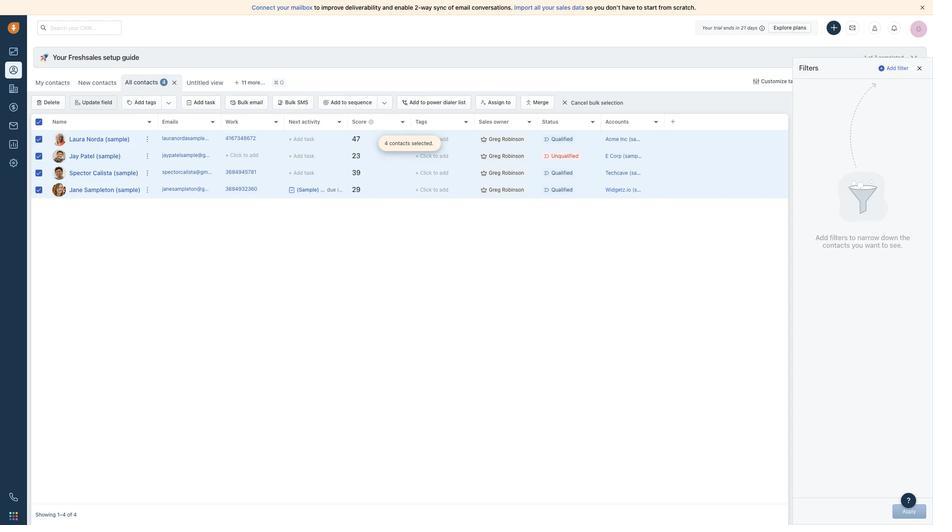 Task type: describe. For each thing, give the bounding box(es) containing it.
0 horizontal spatial container_wx8msf4aqz5i3rn1 image
[[289, 187, 295, 193]]

so
[[586, 4, 593, 11]]

email inside button
[[250, 99, 263, 106]]

spectorcalista@gmail.com 3684945781
[[162, 169, 257, 175]]

to inside add to power dialer list button
[[421, 99, 426, 106]]

your for your freshsales setup guide
[[53, 54, 67, 61]]

phone image
[[9, 493, 18, 502]]

add for add filters to narrow down the contacts you want to see.
[[816, 234, 829, 242]]

Search your CRM... text field
[[37, 21, 122, 35]]

11
[[242, 79, 246, 86]]

⌘ o
[[274, 80, 284, 86]]

add for add task
[[194, 99, 204, 106]]

phone element
[[5, 489, 22, 506]]

press space to deselect this row. row containing 39
[[158, 165, 789, 182]]

click for 29
[[420, 187, 432, 193]]

⌘
[[274, 80, 279, 86]]

widgetz.io (sample)
[[606, 187, 654, 193]]

next
[[289, 119, 301, 125]]

j image for jay patel (sample)
[[52, 149, 66, 163]]

conversations.
[[472, 4, 513, 11]]

task for 39
[[304, 170, 315, 176]]

lauranordasample@gmail.com link
[[162, 135, 234, 144]]

press space to deselect this row. row containing 29
[[158, 182, 789, 199]]

greg robinson for 29
[[489, 187, 524, 193]]

jaypatelsample@gmail.com
[[162, 152, 227, 158]]

1
[[865, 54, 867, 61]]

from
[[659, 4, 672, 11]]

janesampleton@gmail.com 3684932360
[[162, 186, 258, 192]]

contacts for import
[[840, 78, 861, 84]]

merge button
[[521, 95, 554, 110]]

table
[[789, 78, 801, 84]]

selection
[[601, 100, 624, 106]]

connect
[[252, 4, 276, 11]]

add for add contact
[[895, 78, 905, 84]]

add tags button
[[122, 96, 161, 109]]

contacts for 4
[[390, 140, 410, 147]]

greg robinson for 47
[[489, 136, 524, 142]]

2 horizontal spatial of
[[869, 54, 873, 61]]

your freshsales setup guide
[[53, 54, 139, 61]]

assign to button
[[476, 95, 517, 110]]

delete
[[44, 99, 60, 106]]

4167348672
[[226, 135, 256, 141]]

23
[[352, 152, 361, 160]]

new contacts
[[78, 79, 117, 86]]

see.
[[890, 242, 903, 249]]

+ click to add for 39
[[416, 170, 449, 176]]

all contacts 4
[[125, 79, 166, 86]]

deliverability
[[345, 4, 381, 11]]

enable
[[395, 4, 413, 11]]

don't
[[606, 4, 621, 11]]

my
[[35, 79, 44, 86]]

+ add task for 39
[[289, 170, 315, 176]]

add to power dialer list button
[[397, 95, 471, 110]]

freshworks switcher image
[[9, 512, 18, 521]]

(sample) for acme inc (sample)
[[629, 136, 650, 142]]

click for 47
[[420, 136, 432, 142]]

0 horizontal spatial of
[[67, 512, 72, 519]]

press space to deselect this row. row containing 23
[[158, 148, 789, 165]]

+ click to add for 23
[[416, 153, 449, 159]]

robinson for 47
[[502, 136, 524, 142]]

press space to deselect this row. row containing jay patel (sample)
[[31, 148, 158, 165]]

2 your from the left
[[542, 4, 555, 11]]

contacts for all
[[134, 79, 158, 86]]

3684932360
[[226, 186, 258, 192]]

filter
[[898, 65, 909, 71]]

name row
[[31, 114, 158, 131]]

greg robinson for 39
[[489, 170, 524, 176]]

bulk for bulk sms
[[285, 99, 296, 106]]

way
[[421, 4, 432, 11]]

your for your trial ends in 21 days
[[703, 25, 713, 30]]

11 more...
[[242, 79, 265, 86]]

techcave (sample)
[[606, 170, 651, 176]]

greg for 47
[[489, 136, 501, 142]]

(sample) down techcave (sample)
[[633, 187, 654, 193]]

filters
[[830, 234, 848, 242]]

and
[[383, 4, 393, 11]]

name column header
[[48, 114, 158, 131]]

0 vertical spatial email
[[456, 4, 471, 11]]

to inside assign to button
[[506, 99, 511, 106]]

s image
[[52, 166, 66, 180]]

add for 47
[[440, 136, 449, 142]]

tags
[[416, 119, 427, 125]]

acme
[[606, 136, 619, 142]]

update field button
[[69, 95, 118, 110]]

+ add task for 47
[[289, 136, 315, 142]]

4 inside grid
[[385, 140, 388, 147]]

e corp (sample)
[[606, 153, 644, 159]]

acme inc (sample)
[[606, 136, 650, 142]]

close image
[[921, 5, 925, 10]]

mailbox
[[291, 4, 313, 11]]

add filter link
[[879, 61, 909, 75]]

more...
[[248, 79, 265, 86]]

import contacts group
[[811, 74, 880, 89]]

bulk for bulk email
[[238, 99, 249, 106]]

robinson for 23
[[502, 153, 524, 159]]

add for 29
[[440, 187, 449, 193]]

j image for jane sampleton (sample)
[[52, 183, 66, 197]]

guide
[[122, 54, 139, 61]]

task for 23
[[304, 153, 315, 159]]

bulk
[[590, 100, 600, 106]]

11 more... button
[[230, 77, 270, 89]]

explore
[[774, 24, 792, 31]]

sales
[[556, 4, 571, 11]]

power
[[427, 99, 442, 106]]

improve
[[321, 4, 344, 11]]

cancel bulk selection
[[571, 100, 624, 106]]

accounts
[[606, 119, 629, 125]]

click for 23
[[420, 153, 432, 159]]

list
[[459, 99, 466, 106]]

+ click to add for 47
[[416, 136, 449, 142]]

import inside button
[[822, 78, 838, 84]]

(sample) up widgetz.io (sample) on the right
[[630, 170, 651, 176]]

add for add filter
[[887, 65, 897, 71]]

view
[[211, 79, 223, 86]]

bulk sms button
[[273, 95, 314, 110]]

connect your mailbox to improve deliverability and enable 2-way sync of email conversations. import all your sales data so you don't have to start from scratch.
[[252, 4, 696, 11]]

inc
[[621, 136, 628, 142]]

import all your sales data link
[[515, 4, 586, 11]]

jay
[[69, 152, 79, 159]]

contacts for new
[[92, 79, 117, 86]]

ends
[[724, 25, 735, 30]]

1–4
[[57, 512, 66, 519]]

e corp (sample) link
[[606, 153, 644, 159]]

setup
[[103, 54, 120, 61]]

freshsales
[[68, 54, 101, 61]]

all
[[535, 4, 541, 11]]

selected.
[[412, 140, 434, 147]]

add for 23
[[440, 153, 449, 159]]

row group containing 47
[[158, 131, 789, 199]]

(sample) for jane sampleton (sample)
[[116, 186, 140, 193]]

import contacts button
[[811, 74, 865, 89]]

dialer
[[444, 99, 457, 106]]

2 vertical spatial 4
[[73, 512, 77, 519]]

sequence
[[348, 99, 372, 106]]

(sample) for e corp (sample)
[[623, 153, 644, 159]]

connect your mailbox link
[[252, 4, 314, 11]]



Task type: vqa. For each thing, say whether or not it's contained in the screenshot.
the middle "4"
yes



Task type: locate. For each thing, give the bounding box(es) containing it.
task inside the add task button
[[205, 99, 215, 106]]

task for 47
[[304, 136, 315, 142]]

of right 1–4
[[67, 512, 72, 519]]

add inside add to sequence button
[[331, 99, 341, 106]]

spectorcalista@gmail.com
[[162, 169, 225, 175]]

(sample) inside "link"
[[116, 186, 140, 193]]

cell
[[665, 131, 789, 147], [665, 148, 789, 164], [665, 165, 789, 181], [665, 182, 789, 198]]

1 vertical spatial + add task
[[289, 153, 315, 159]]

1 horizontal spatial email
[[456, 4, 471, 11]]

spector calista (sample) link
[[69, 169, 138, 177]]

1 vertical spatial qualified
[[552, 170, 573, 176]]

add inside add tags button
[[135, 99, 144, 106]]

greg robinson for 23
[[489, 153, 524, 159]]

bulk left sms
[[285, 99, 296, 106]]

1 + click to add from the top
[[416, 136, 449, 142]]

of right sync
[[448, 4, 454, 11]]

delete button
[[31, 95, 65, 110]]

4 greg robinson from the top
[[489, 187, 524, 193]]

container_wx8msf4aqz5i3rn1 image inside customize table button
[[754, 79, 759, 84]]

2 greg from the top
[[489, 153, 501, 159]]

name
[[52, 119, 67, 125]]

2 greg robinson from the top
[[489, 153, 524, 159]]

update
[[82, 99, 100, 106]]

grid
[[31, 113, 789, 505]]

0 vertical spatial of
[[448, 4, 454, 11]]

email image
[[850, 24, 856, 31]]

contacts
[[840, 78, 861, 84], [134, 79, 158, 86], [45, 79, 70, 86], [92, 79, 117, 86], [390, 140, 410, 147], [823, 242, 851, 249]]

qualified for 47
[[552, 136, 573, 142]]

techcave (sample) link
[[606, 170, 651, 176]]

0 vertical spatial import
[[515, 4, 533, 11]]

(sample) for spector calista (sample)
[[114, 169, 138, 176]]

you inside add filters to narrow down the contacts you want to see.
[[852, 242, 864, 249]]

0 vertical spatial + add task
[[289, 136, 315, 142]]

press space to deselect this row. row
[[31, 131, 158, 148], [158, 131, 789, 148], [31, 148, 158, 165], [158, 148, 789, 165], [31, 165, 158, 182], [158, 165, 789, 182], [31, 182, 158, 199], [158, 182, 789, 199]]

4 right all contacts link
[[162, 79, 166, 86]]

(sample) up spector calista (sample)
[[96, 152, 121, 159]]

cell for 29
[[665, 182, 789, 198]]

1 greg robinson from the top
[[489, 136, 524, 142]]

you
[[595, 4, 605, 11], [852, 242, 864, 249]]

spector calista (sample)
[[69, 169, 138, 176]]

jane
[[69, 186, 83, 193]]

sms
[[297, 99, 308, 106]]

unqualified
[[552, 153, 579, 159]]

add inside add filter link
[[887, 65, 897, 71]]

next activity
[[289, 119, 320, 125]]

greg for 29
[[489, 187, 501, 193]]

contact
[[907, 78, 925, 84]]

4 robinson from the top
[[502, 187, 524, 193]]

angle down image
[[382, 99, 387, 107]]

new
[[78, 79, 91, 86]]

add contact
[[895, 78, 925, 84]]

your left freshsales on the top left of the page
[[53, 54, 67, 61]]

the
[[900, 234, 911, 242]]

sales
[[479, 119, 493, 125]]

row group containing laura norda (sample)
[[31, 131, 158, 199]]

3 robinson from the top
[[502, 170, 524, 176]]

1 vertical spatial container_wx8msf4aqz5i3rn1 image
[[289, 187, 295, 193]]

in
[[736, 25, 740, 30]]

(sample) for jay patel (sample)
[[96, 152, 121, 159]]

0 horizontal spatial your
[[53, 54, 67, 61]]

+ click to add
[[416, 136, 449, 142], [416, 153, 449, 159], [416, 170, 449, 176], [416, 187, 449, 193]]

work
[[226, 119, 238, 125]]

greg for 39
[[489, 170, 501, 176]]

2 + add task from the top
[[289, 153, 315, 159]]

2 row group from the left
[[158, 131, 789, 199]]

3684932360 link
[[226, 185, 258, 194]]

your
[[277, 4, 290, 11], [542, 4, 555, 11]]

your left trial
[[703, 25, 713, 30]]

0 horizontal spatial your
[[277, 4, 290, 11]]

1 cell from the top
[[665, 131, 789, 147]]

jane sampleton (sample) link
[[69, 186, 140, 194]]

(sample) right corp
[[623, 153, 644, 159]]

0 horizontal spatial email
[[250, 99, 263, 106]]

2 robinson from the top
[[502, 153, 524, 159]]

0 horizontal spatial import
[[515, 4, 533, 11]]

3 qualified from the top
[[552, 187, 573, 193]]

1 horizontal spatial import
[[822, 78, 838, 84]]

greg robinson
[[489, 136, 524, 142], [489, 153, 524, 159], [489, 170, 524, 176], [489, 187, 524, 193]]

29
[[352, 186, 361, 194]]

4 + click to add from the top
[[416, 187, 449, 193]]

1 vertical spatial your
[[53, 54, 67, 61]]

add for add to sequence
[[331, 99, 341, 106]]

(sample) right 'sampleton'
[[116, 186, 140, 193]]

4
[[162, 79, 166, 86], [385, 140, 388, 147], [73, 512, 77, 519]]

2 + click to add from the top
[[416, 153, 449, 159]]

4 right 1–4
[[73, 512, 77, 519]]

1 horizontal spatial of
[[448, 4, 454, 11]]

47
[[352, 135, 360, 143]]

1 vertical spatial 4
[[385, 140, 388, 147]]

container_wx8msf4aqz5i3rn1 image for 23
[[481, 153, 487, 159]]

3 + click to add from the top
[[416, 170, 449, 176]]

1 horizontal spatial bulk
[[285, 99, 296, 106]]

add inside add to power dialer list button
[[410, 99, 419, 106]]

explore plans link
[[769, 23, 812, 33]]

1 row group from the left
[[31, 131, 158, 199]]

4 right 47
[[385, 140, 388, 147]]

janesampleton@gmail.com link
[[162, 185, 226, 194]]

jay patel (sample)
[[69, 152, 121, 159]]

1 vertical spatial of
[[869, 54, 873, 61]]

spector
[[69, 169, 91, 176]]

1 horizontal spatial container_wx8msf4aqz5i3rn1 image
[[481, 170, 487, 176]]

widgetz.io (sample) link
[[606, 187, 654, 193]]

container_wx8msf4aqz5i3rn1 image
[[481, 170, 487, 176], [289, 187, 295, 193]]

container_wx8msf4aqz5i3rn1 image for 47
[[481, 136, 487, 142]]

want
[[865, 242, 881, 249]]

(sample) right inc
[[629, 136, 650, 142]]

email down more...
[[250, 99, 263, 106]]

1 greg from the top
[[489, 136, 501, 142]]

1 horizontal spatial 4
[[162, 79, 166, 86]]

laura
[[69, 135, 85, 143]]

0 horizontal spatial 4
[[73, 512, 77, 519]]

you right so
[[595, 4, 605, 11]]

of right 1
[[869, 54, 873, 61]]

press space to deselect this row. row containing spector calista (sample)
[[31, 165, 158, 182]]

container_wx8msf4aqz5i3rn1 image
[[754, 79, 759, 84], [562, 100, 568, 106], [481, 136, 487, 142], [481, 153, 487, 159], [481, 187, 487, 193]]

2 j image from the top
[[52, 183, 66, 197]]

1 j image from the top
[[52, 149, 66, 163]]

1 vertical spatial you
[[852, 242, 864, 249]]

0 vertical spatial j image
[[52, 149, 66, 163]]

qualified for 29
[[552, 187, 573, 193]]

+
[[289, 136, 292, 142], [416, 136, 419, 142], [226, 152, 229, 158], [289, 153, 292, 159], [416, 153, 419, 159], [289, 170, 292, 176], [416, 170, 419, 176], [416, 187, 419, 193]]

2 bulk from the left
[[285, 99, 296, 106]]

trial
[[714, 25, 723, 30]]

start
[[644, 4, 657, 11]]

cell for 39
[[665, 165, 789, 181]]

3 greg robinson from the top
[[489, 170, 524, 176]]

2 horizontal spatial 4
[[385, 140, 388, 147]]

jaypatelsample@gmail.com link
[[162, 152, 227, 161]]

press space to deselect this row. row containing laura norda (sample)
[[31, 131, 158, 148]]

qualified for 39
[[552, 170, 573, 176]]

new contacts button
[[74, 74, 121, 91], [78, 79, 117, 86]]

1 bulk from the left
[[238, 99, 249, 106]]

your right 'all'
[[542, 4, 555, 11]]

score
[[352, 119, 367, 125]]

cell for 47
[[665, 131, 789, 147]]

add for add to power dialer list
[[410, 99, 419, 106]]

angle down image
[[166, 99, 172, 107]]

4 cell from the top
[[665, 182, 789, 198]]

1 horizontal spatial your
[[542, 4, 555, 11]]

0 vertical spatial 4
[[162, 79, 166, 86]]

add filters to narrow down the contacts you want to see.
[[816, 234, 911, 249]]

norda
[[87, 135, 104, 143]]

corp
[[610, 153, 622, 159]]

contacts for my
[[45, 79, 70, 86]]

7
[[875, 54, 878, 61]]

jane sampleton (sample)
[[69, 186, 140, 193]]

customize table button
[[748, 74, 807, 89]]

j image left jane
[[52, 183, 66, 197]]

field
[[101, 99, 112, 106]]

to
[[314, 4, 320, 11], [637, 4, 643, 11], [342, 99, 347, 106], [421, 99, 426, 106], [506, 99, 511, 106], [433, 136, 438, 142], [243, 152, 248, 158], [433, 153, 438, 159], [433, 170, 438, 176], [433, 187, 438, 193], [850, 234, 856, 242], [882, 242, 889, 249]]

robinson for 39
[[502, 170, 524, 176]]

1 vertical spatial email
[[250, 99, 263, 106]]

grid containing 47
[[31, 113, 789, 505]]

add inside the add task button
[[194, 99, 204, 106]]

(sample) right 'calista'
[[114, 169, 138, 176]]

2 vertical spatial of
[[67, 512, 72, 519]]

add to sequence group
[[318, 95, 393, 110]]

janesampleton@gmail.com
[[162, 186, 226, 192]]

1 horizontal spatial your
[[703, 25, 713, 30]]

plans
[[794, 24, 807, 31]]

cancel
[[571, 100, 588, 106]]

container_wx8msf4aqz5i3rn1 image for 29
[[481, 187, 487, 193]]

untitled view
[[187, 79, 223, 86]]

21
[[741, 25, 746, 30]]

0 vertical spatial qualified
[[552, 136, 573, 142]]

to inside add to sequence button
[[342, 99, 347, 106]]

down
[[882, 234, 899, 242]]

3 greg from the top
[[489, 170, 501, 176]]

merge
[[533, 99, 549, 106]]

import
[[515, 4, 533, 11], [822, 78, 838, 84]]

narrow
[[858, 234, 880, 242]]

robinson for 29
[[502, 187, 524, 193]]

0 vertical spatial container_wx8msf4aqz5i3rn1 image
[[481, 170, 487, 176]]

0 horizontal spatial bulk
[[238, 99, 249, 106]]

add for 39
[[440, 170, 449, 176]]

cell for 23
[[665, 148, 789, 164]]

greg for 23
[[489, 153, 501, 159]]

add tags group
[[122, 95, 177, 110]]

all contacts link
[[125, 78, 158, 87]]

email right sync
[[456, 4, 471, 11]]

3 cell from the top
[[665, 165, 789, 181]]

1 horizontal spatial you
[[852, 242, 864, 249]]

row group
[[31, 131, 158, 199], [158, 131, 789, 199]]

import right table
[[822, 78, 838, 84]]

contacts inside grid
[[390, 140, 410, 147]]

j image
[[52, 149, 66, 163], [52, 183, 66, 197]]

press space to deselect this row. row containing 47
[[158, 131, 789, 148]]

3 + add task from the top
[[289, 170, 315, 176]]

1 vertical spatial import
[[822, 78, 838, 84]]

1 qualified from the top
[[552, 136, 573, 142]]

add for add tags
[[135, 99, 144, 106]]

import contacts
[[822, 78, 861, 84]]

my contacts
[[35, 79, 70, 86]]

sampleton
[[84, 186, 114, 193]]

4 inside all contacts 4
[[162, 79, 166, 86]]

have
[[622, 4, 636, 11]]

your left mailbox
[[277, 4, 290, 11]]

+ add task
[[289, 136, 315, 142], [289, 153, 315, 159], [289, 170, 315, 176]]

0 vertical spatial your
[[703, 25, 713, 30]]

(sample) for laura norda (sample)
[[105, 135, 130, 143]]

j image left jay
[[52, 149, 66, 163]]

contacts inside button
[[840, 78, 861, 84]]

assign to
[[488, 99, 511, 106]]

explore plans
[[774, 24, 807, 31]]

+ click to add for 29
[[416, 187, 449, 193]]

greg
[[489, 136, 501, 142], [489, 153, 501, 159], [489, 170, 501, 176], [489, 187, 501, 193]]

(sample) down name column header
[[105, 135, 130, 143]]

2 vertical spatial + add task
[[289, 170, 315, 176]]

0 horizontal spatial you
[[595, 4, 605, 11]]

l image
[[52, 132, 66, 146]]

bulk down 11
[[238, 99, 249, 106]]

press space to deselect this row. row containing jane sampleton (sample)
[[31, 182, 158, 199]]

4 greg from the top
[[489, 187, 501, 193]]

0 vertical spatial you
[[595, 4, 605, 11]]

jaypatelsample@gmail.com + click to add
[[162, 152, 259, 158]]

3684945781 link
[[226, 168, 257, 177]]

click for 39
[[420, 170, 432, 176]]

bulk email button
[[225, 95, 268, 110]]

1 + add task from the top
[[289, 136, 315, 142]]

1 robinson from the top
[[502, 136, 524, 142]]

+ add task for 23
[[289, 153, 315, 159]]

customize
[[762, 78, 787, 84]]

you left "want"
[[852, 242, 864, 249]]

robinson
[[502, 136, 524, 142], [502, 153, 524, 159], [502, 170, 524, 176], [502, 187, 524, 193]]

add task button
[[181, 95, 221, 110]]

qualified
[[552, 136, 573, 142], [552, 170, 573, 176], [552, 187, 573, 193]]

contacts inside add filters to narrow down the contacts you want to see.
[[823, 242, 851, 249]]

1 vertical spatial j image
[[52, 183, 66, 197]]

1 your from the left
[[277, 4, 290, 11]]

add inside add filters to narrow down the contacts you want to see.
[[816, 234, 829, 242]]

add inside add contact "button"
[[895, 78, 905, 84]]

2 vertical spatial qualified
[[552, 187, 573, 193]]

add to sequence
[[331, 99, 372, 106]]

click
[[420, 136, 432, 142], [230, 152, 242, 158], [420, 153, 432, 159], [420, 170, 432, 176], [420, 187, 432, 193]]

import left 'all'
[[515, 4, 533, 11]]

2 cell from the top
[[665, 148, 789, 164]]

o
[[280, 80, 284, 86]]

2 qualified from the top
[[552, 170, 573, 176]]



